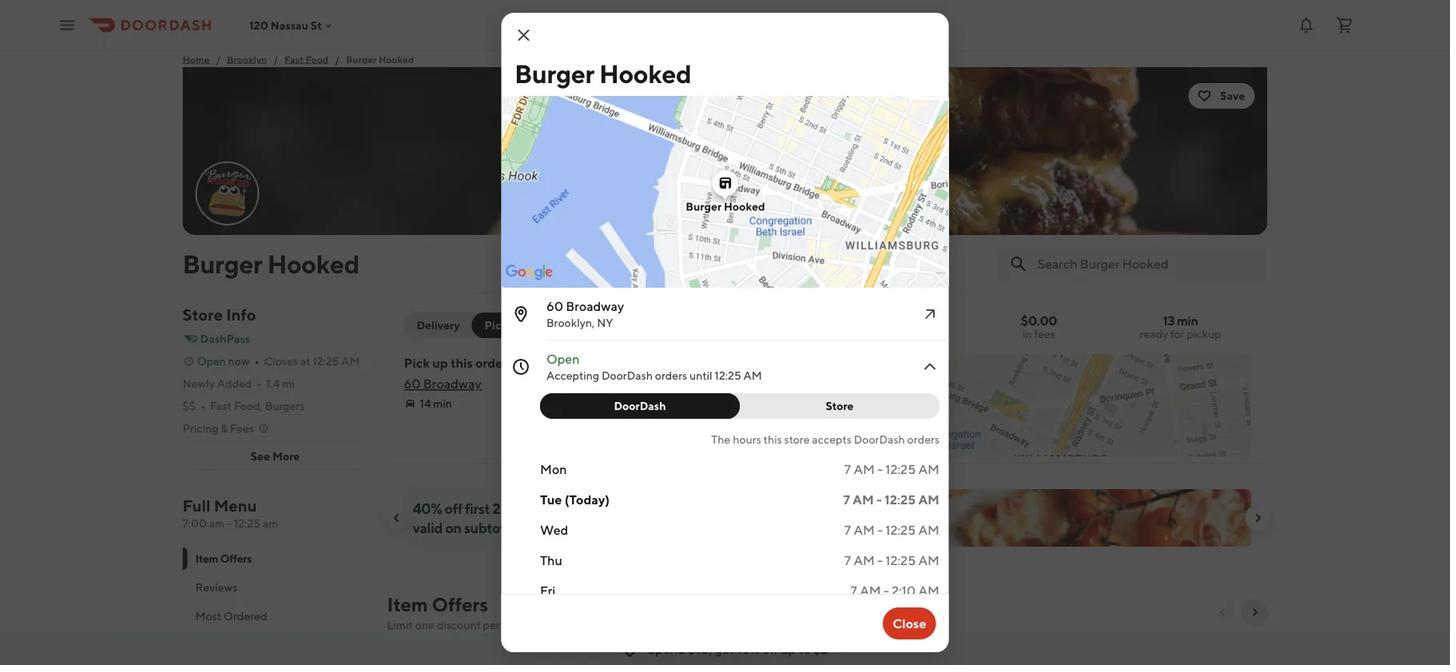 Task type: vqa. For each thing, say whether or not it's contained in the screenshot.


Task type: describe. For each thing, give the bounding box(es) containing it.
60 broadway brooklyn, ny
[[546, 299, 624, 329]]

2 vertical spatial •
[[201, 399, 205, 412]]

$2
[[814, 642, 828, 657]]

60 inside pick up this order at: 60 broadway
[[404, 376, 421, 391]]

7:00
[[183, 517, 207, 530]]

- for fri
[[884, 583, 889, 598]]

info
[[226, 305, 256, 324]]

tue
[[540, 492, 562, 507]]

close
[[893, 616, 927, 631]]

at
[[300, 355, 310, 368]]

until
[[689, 369, 712, 382]]

open now
[[197, 355, 250, 368]]

pricing & fees
[[183, 422, 254, 435]]

brooklyn link
[[227, 51, 267, 67]]

spend $10, get 15% off up to $2
[[648, 642, 828, 657]]

up inside pick up this order at: 60 broadway
[[433, 355, 448, 371]]

min for 13
[[1177, 313, 1199, 328]]

wed
[[540, 522, 568, 538]]

offer
[[752, 643, 777, 654]]

pickup
[[1187, 327, 1222, 341]]

spend
[[648, 642, 686, 657]]

7 am - 12:25 am for mon
[[844, 462, 940, 477]]

this for order
[[451, 355, 473, 371]]

2 am from the left
[[263, 517, 278, 530]]

st
[[311, 19, 322, 32]]

burgers hooked
[[195, 638, 278, 652]]

item offers heading
[[387, 592, 488, 617]]

13 min ready for pickup
[[1140, 313, 1222, 341]]

closes
[[264, 355, 298, 368]]

$10
[[581, 500, 604, 517]]

fees
[[230, 422, 254, 435]]

60 broadway link
[[404, 376, 482, 391]]

save
[[1221, 89, 1246, 102]]

home link
[[183, 51, 210, 67]]

store for store info
[[183, 305, 223, 324]]

open accepting doordash orders until 12:25 am
[[546, 351, 762, 382]]

(today)
[[564, 492, 610, 507]]

more
[[273, 450, 300, 463]]

one
[[416, 618, 435, 632]]

for
[[1171, 327, 1185, 341]]

accepts
[[812, 433, 852, 446]]

doordash inside button
[[614, 399, 666, 412]]

home
[[183, 54, 210, 65]]

14
[[420, 397, 431, 410]]

order methods option group
[[404, 313, 534, 338]]

see more
[[251, 450, 300, 463]]

item for item offers
[[195, 552, 218, 565]]

7 am - 12:25 am for tue (today)
[[843, 492, 940, 507]]

item for item offers limit one discount per order
[[387, 593, 428, 616]]

12:25 inside open accepting doordash orders until 12:25 am
[[715, 369, 741, 382]]

40welcome,
[[658, 500, 755, 517]]

close burger hooked image
[[514, 26, 534, 45]]

added
[[217, 377, 252, 390]]

hooked inside button
[[237, 638, 278, 652]]

at:
[[510, 355, 526, 371]]

12:25 inside full menu 7:00 am - 12:25 am
[[234, 517, 261, 530]]

0 vertical spatial burgers
[[265, 399, 305, 412]]

item offer button
[[723, 640, 1049, 665]]

2 vertical spatial doordash
[[854, 433, 905, 446]]

13
[[1163, 313, 1175, 328]]

store info
[[183, 305, 256, 324]]

120
[[249, 19, 268, 32]]

hour options option group
[[540, 393, 940, 419]]

broadway inside 60 broadway brooklyn, ny
[[566, 299, 624, 314]]

$0.00 in fees
[[1021, 313, 1058, 341]]

7 for fri
[[851, 583, 857, 598]]

- inside full menu 7:00 am - 12:25 am
[[227, 517, 232, 530]]

close button
[[883, 608, 936, 640]]

most ordered
[[195, 610, 267, 623]]

0 items, open order cart image
[[1336, 16, 1355, 35]]

item for item offer
[[729, 643, 750, 654]]

2:10
[[892, 583, 916, 598]]

am inside open accepting doordash orders until 12:25 am
[[744, 369, 762, 382]]

1 horizontal spatial off
[[607, 500, 625, 517]]

open for open accepting doordash orders until 12:25 am
[[546, 351, 580, 367]]

120 nassau st button
[[249, 19, 335, 32]]

40%
[[413, 500, 442, 517]]

Item Search search field
[[1038, 255, 1255, 273]]

most
[[195, 610, 221, 623]]

see
[[251, 450, 270, 463]]

1 am from the left
[[209, 517, 225, 530]]

see more button
[[183, 444, 367, 469]]

next button of carousel image
[[1249, 606, 1262, 619]]

thu
[[540, 553, 562, 568]]

Pickup radio
[[472, 313, 534, 338]]

1 vertical spatial orders
[[907, 433, 940, 446]]

orders inside 40% off first 2 orders up to $10 off with 40welcome, valid on subtotals $15
[[503, 500, 543, 517]]

order
[[592, 319, 623, 332]]

food
[[306, 54, 329, 65]]

&
[[221, 422, 228, 435]]

brooklyn,
[[546, 316, 595, 329]]

previous button of carousel image
[[1217, 606, 1230, 619]]

7 for thu
[[844, 553, 851, 568]]

food,
[[234, 399, 263, 412]]

burgers inside burgers hooked button
[[195, 638, 235, 652]]

7 for wed
[[844, 522, 851, 538]]

60 inside 60 broadway brooklyn, ny
[[546, 299, 563, 314]]

fast food link
[[285, 51, 329, 67]]

newly added • 1.4 mi
[[183, 377, 295, 390]]

$10,
[[688, 642, 713, 657]]

home / brooklyn / fast food / burger hooked
[[183, 54, 414, 65]]

1 horizontal spatial fast
[[285, 54, 304, 65]]

40% off first 2 orders up to $10 off with 40welcome, valid on subtotals $15
[[413, 500, 755, 536]]

order inside pick up this order at: 60 broadway
[[476, 355, 508, 371]]



Task type: locate. For each thing, give the bounding box(es) containing it.
open for open now
[[197, 355, 226, 368]]

map region containing burger hooked
[[429, 0, 1043, 306]]

0 horizontal spatial min
[[433, 397, 452, 410]]

orders left until
[[655, 369, 687, 382]]

newly
[[183, 377, 215, 390]]

group order
[[556, 319, 623, 332]]

3 / from the left
[[335, 54, 340, 65]]

min
[[1177, 313, 1199, 328], [433, 397, 452, 410]]

open up newly
[[197, 355, 226, 368]]

orders up the $15
[[503, 500, 543, 517]]

click item image
[[921, 305, 940, 324]]

0 vertical spatial broadway
[[566, 299, 624, 314]]

burgers down most
[[195, 638, 235, 652]]

pricing & fees button
[[183, 420, 270, 436]]

am up reviews button
[[263, 517, 278, 530]]

7 for mon
[[844, 462, 851, 477]]

1 vertical spatial store
[[826, 399, 854, 412]]

order inside item offers limit one discount per order
[[502, 618, 530, 632]]

1.4
[[266, 377, 280, 390]]

item inside button
[[729, 643, 750, 654]]

tue (today)
[[540, 492, 610, 507]]

item up limit
[[387, 593, 428, 616]]

1 vertical spatial this
[[763, 433, 782, 446]]

limit
[[387, 618, 413, 632]]

powered by google image
[[506, 265, 553, 281]]

2 / from the left
[[274, 54, 278, 65]]

store up accepts
[[826, 399, 854, 412]]

pickup
[[485, 319, 521, 332]]

0 horizontal spatial item
[[195, 552, 218, 565]]

item up reviews
[[195, 552, 218, 565]]

0 horizontal spatial store
[[183, 305, 223, 324]]

offers up reviews
[[220, 552, 252, 565]]

0 vertical spatial map region
[[429, 0, 1043, 306]]

2
[[493, 500, 501, 517]]

fees
[[1035, 327, 1056, 341]]

0 horizontal spatial fast
[[210, 399, 232, 412]]

up inside 40% off first 2 orders up to $10 off with 40welcome, valid on subtotals $15
[[546, 500, 563, 517]]

orders inside open accepting doordash orders until 12:25 am
[[655, 369, 687, 382]]

0 vertical spatial item
[[195, 552, 218, 565]]

0 horizontal spatial off
[[445, 500, 463, 517]]

12:25
[[313, 355, 339, 368], [715, 369, 741, 382], [886, 462, 916, 477], [885, 492, 916, 507], [234, 517, 261, 530], [886, 522, 916, 538], [886, 553, 916, 568]]

0 horizontal spatial /
[[216, 54, 221, 65]]

0 horizontal spatial 60
[[404, 376, 421, 391]]

0 vertical spatial store
[[183, 305, 223, 324]]

1 horizontal spatial burgers
[[265, 399, 305, 412]]

burger
[[346, 54, 377, 65], [514, 58, 594, 88], [686, 200, 722, 213], [686, 200, 722, 213], [183, 249, 262, 279]]

previous button of carousel image
[[391, 512, 403, 524]]

1 vertical spatial burgers
[[195, 638, 235, 652]]

ny
[[597, 316, 613, 329]]

1 horizontal spatial to
[[799, 642, 811, 657]]

pick
[[404, 355, 430, 371]]

first
[[465, 500, 490, 517]]

am right 7:00
[[209, 517, 225, 530]]

with
[[627, 500, 655, 517]]

next button of carousel image
[[1252, 512, 1265, 524]]

order right 'per'
[[502, 618, 530, 632]]

2 vertical spatial orders
[[503, 500, 543, 517]]

0 horizontal spatial broadway
[[424, 376, 482, 391]]

min right 14
[[433, 397, 452, 410]]

2 horizontal spatial /
[[335, 54, 340, 65]]

up for 40%
[[546, 500, 563, 517]]

fast up pricing & fees
[[210, 399, 232, 412]]

0 horizontal spatial offers
[[220, 552, 252, 565]]

1 horizontal spatial am
[[263, 517, 278, 530]]

2 vertical spatial item
[[729, 643, 750, 654]]

select promotional banner element
[[780, 547, 876, 576]]

• left 1.4
[[257, 377, 262, 390]]

1 vertical spatial min
[[433, 397, 452, 410]]

open menu image
[[58, 16, 77, 35]]

orders
[[655, 369, 687, 382], [907, 433, 940, 446], [503, 500, 543, 517]]

this inside burger hooked 'dialog'
[[763, 433, 782, 446]]

burger hooked image
[[183, 67, 1268, 235], [197, 163, 258, 224]]

0 horizontal spatial open
[[197, 355, 226, 368]]

0 horizontal spatial orders
[[503, 500, 543, 517]]

offers for item offers limit one discount per order
[[432, 593, 488, 616]]

group order button
[[547, 313, 633, 338]]

to
[[565, 500, 578, 517], [799, 642, 811, 657]]

item left offer
[[729, 643, 750, 654]]

7 am - 12:25 am
[[844, 462, 940, 477], [843, 492, 940, 507], [844, 522, 940, 538], [844, 553, 940, 568]]

0 horizontal spatial to
[[565, 500, 578, 517]]

this for store
[[763, 433, 782, 446]]

am
[[209, 517, 225, 530], [263, 517, 278, 530]]

broadway up the 14 min
[[424, 376, 482, 391]]

item offers limit one discount per order
[[387, 593, 530, 632]]

offers up discount
[[432, 593, 488, 616]]

2 horizontal spatial off
[[763, 642, 779, 657]]

up
[[433, 355, 448, 371], [546, 500, 563, 517], [781, 642, 797, 657]]

doordash
[[601, 369, 653, 382], [614, 399, 666, 412], [854, 433, 905, 446]]

offers
[[220, 552, 252, 565], [432, 593, 488, 616]]

120 nassau st
[[249, 19, 322, 32]]

14 min
[[420, 397, 452, 410]]

delivery
[[417, 319, 460, 332]]

doordash inside open accepting doordash orders until 12:25 am
[[601, 369, 653, 382]]

pricing
[[183, 422, 219, 435]]

reviews
[[195, 581, 238, 594]]

2 horizontal spatial orders
[[907, 433, 940, 446]]

1 horizontal spatial open
[[546, 351, 580, 367]]

item inside item offers limit one discount per order
[[387, 593, 428, 616]]

$$
[[183, 399, 196, 412]]

this inside pick up this order at: 60 broadway
[[451, 355, 473, 371]]

full
[[183, 496, 211, 515]]

0 vertical spatial •
[[255, 355, 259, 368]]

to for $10
[[565, 500, 578, 517]]

accepting
[[546, 369, 599, 382]]

1 horizontal spatial 60
[[546, 299, 563, 314]]

15%
[[737, 642, 760, 657]]

min inside 13 min ready for pickup
[[1177, 313, 1199, 328]]

1 horizontal spatial /
[[274, 54, 278, 65]]

0 vertical spatial this
[[451, 355, 473, 371]]

min for 14
[[433, 397, 452, 410]]

1 horizontal spatial min
[[1177, 313, 1199, 328]]

store up dashpass
[[183, 305, 223, 324]]

1 vertical spatial •
[[257, 377, 262, 390]]

per
[[483, 618, 500, 632]]

brooklyn
[[227, 54, 267, 65]]

fast left the food
[[285, 54, 304, 65]]

/ right brooklyn
[[274, 54, 278, 65]]

1 vertical spatial map region
[[394, 315, 1417, 520]]

to for $2
[[799, 642, 811, 657]]

broadway inside pick up this order at: 60 broadway
[[424, 376, 482, 391]]

0 vertical spatial to
[[565, 500, 578, 517]]

mon
[[540, 462, 567, 477]]

0 horizontal spatial burgers
[[195, 638, 235, 652]]

menu
[[214, 496, 257, 515]]

0 vertical spatial fast
[[285, 54, 304, 65]]

0 vertical spatial min
[[1177, 313, 1199, 328]]

1 vertical spatial up
[[546, 500, 563, 517]]

1 vertical spatial offers
[[432, 593, 488, 616]]

to left $10
[[565, 500, 578, 517]]

the
[[711, 433, 731, 446]]

burger hooked dialog
[[429, 0, 1043, 665]]

1 horizontal spatial up
[[546, 500, 563, 517]]

0 horizontal spatial am
[[209, 517, 225, 530]]

7 for tue (today)
[[843, 492, 850, 507]]

map region
[[429, 0, 1043, 306], [394, 315, 1417, 520]]

1 horizontal spatial orders
[[655, 369, 687, 382]]

hours
[[733, 433, 761, 446]]

0 vertical spatial order
[[476, 355, 508, 371]]

off right '15%'
[[763, 642, 779, 657]]

1 vertical spatial fast
[[210, 399, 232, 412]]

1 vertical spatial to
[[799, 642, 811, 657]]

1 vertical spatial doordash
[[614, 399, 666, 412]]

7 am - 2:10 am
[[851, 583, 940, 598]]

group
[[556, 319, 590, 332]]

ready
[[1140, 327, 1169, 341]]

•
[[255, 355, 259, 368], [257, 377, 262, 390], [201, 399, 205, 412]]

1 vertical spatial broadway
[[424, 376, 482, 391]]

/ right the food
[[335, 54, 340, 65]]

DoorDash button
[[540, 393, 740, 419]]

to left $2
[[799, 642, 811, 657]]

2 horizontal spatial up
[[781, 642, 797, 657]]

broadway
[[566, 299, 624, 314], [424, 376, 482, 391]]

• closes at 12:25 am
[[255, 355, 360, 368]]

- for tue (today)
[[877, 492, 882, 507]]

subtotals
[[464, 519, 523, 536]]

nassau
[[271, 19, 309, 32]]

doordash right accepts
[[854, 433, 905, 446]]

open inside open accepting doordash orders until 12:25 am
[[546, 351, 580, 367]]

60
[[546, 299, 563, 314], [404, 376, 421, 391]]

mi
[[282, 377, 295, 390]]

doordash down open accepting doordash orders until 12:25 am
[[614, 399, 666, 412]]

store
[[784, 433, 810, 446]]

0 horizontal spatial this
[[451, 355, 473, 371]]

60 up brooklyn,
[[546, 299, 563, 314]]

off up on
[[445, 500, 463, 517]]

up for spend
[[781, 642, 797, 657]]

2 vertical spatial up
[[781, 642, 797, 657]]

$15
[[525, 519, 547, 536]]

full menu 7:00 am - 12:25 am
[[183, 496, 278, 530]]

click item image
[[921, 357, 940, 377]]

valid
[[413, 519, 443, 536]]

open
[[546, 351, 580, 367], [197, 355, 226, 368]]

0 vertical spatial doordash
[[601, 369, 653, 382]]

• right now
[[255, 355, 259, 368]]

0 vertical spatial up
[[433, 355, 448, 371]]

item offers
[[195, 552, 252, 565]]

0 vertical spatial 60
[[546, 299, 563, 314]]

offers inside item offers limit one discount per order
[[432, 593, 488, 616]]

1 vertical spatial item
[[387, 593, 428, 616]]

notification bell image
[[1297, 16, 1317, 35]]

1 horizontal spatial item
[[387, 593, 428, 616]]

0 horizontal spatial up
[[433, 355, 448, 371]]

$$ • fast food, burgers
[[183, 399, 305, 412]]

store inside button
[[826, 399, 854, 412]]

order left at:
[[476, 355, 508, 371]]

Delivery radio
[[404, 313, 482, 338]]

- for thu
[[877, 553, 883, 568]]

60 down pick
[[404, 376, 421, 391]]

/ right home link
[[216, 54, 221, 65]]

$0.00
[[1021, 313, 1058, 328]]

store
[[183, 305, 223, 324], [826, 399, 854, 412]]

broadway up ny
[[566, 299, 624, 314]]

1 horizontal spatial broadway
[[566, 299, 624, 314]]

burgers hooked button
[[183, 631, 368, 660]]

0 vertical spatial offers
[[220, 552, 252, 565]]

1 horizontal spatial this
[[763, 433, 782, 446]]

in
[[1023, 327, 1033, 341]]

doordash up doordash button
[[601, 369, 653, 382]]

up up wed
[[546, 500, 563, 517]]

- for wed
[[877, 522, 883, 538]]

this left store at bottom
[[763, 433, 782, 446]]

1 horizontal spatial store
[[826, 399, 854, 412]]

discount
[[437, 618, 481, 632]]

pick up this order at: 60 broadway
[[404, 355, 526, 391]]

off right $10
[[607, 500, 625, 517]]

fri
[[540, 583, 555, 598]]

- for mon
[[877, 462, 883, 477]]

0 vertical spatial orders
[[655, 369, 687, 382]]

open up accepting
[[546, 351, 580, 367]]

min right 13
[[1177, 313, 1199, 328]]

most ordered button
[[183, 602, 368, 631]]

up right offer
[[781, 642, 797, 657]]

store for store
[[826, 399, 854, 412]]

now
[[228, 355, 250, 368]]

• right $$
[[201, 399, 205, 412]]

1 horizontal spatial offers
[[432, 593, 488, 616]]

orders down click item icon
[[907, 433, 940, 446]]

this up 60 broadway link
[[451, 355, 473, 371]]

7 am - 12:25 am for wed
[[844, 522, 940, 538]]

7 am - 12:25 am for thu
[[844, 553, 940, 568]]

1 / from the left
[[216, 54, 221, 65]]

burgers down mi
[[265, 399, 305, 412]]

the hours this store accepts doordash orders
[[711, 433, 940, 446]]

up up 60 broadway link
[[433, 355, 448, 371]]

offers for item offers
[[220, 552, 252, 565]]

item offer
[[729, 643, 777, 654]]

1 vertical spatial order
[[502, 618, 530, 632]]

1 vertical spatial 60
[[404, 376, 421, 391]]

on
[[445, 519, 462, 536]]

Store button
[[730, 393, 940, 419]]

2 horizontal spatial item
[[729, 643, 750, 654]]

to inside 40% off first 2 orders up to $10 off with 40welcome, valid on subtotals $15
[[565, 500, 578, 517]]



